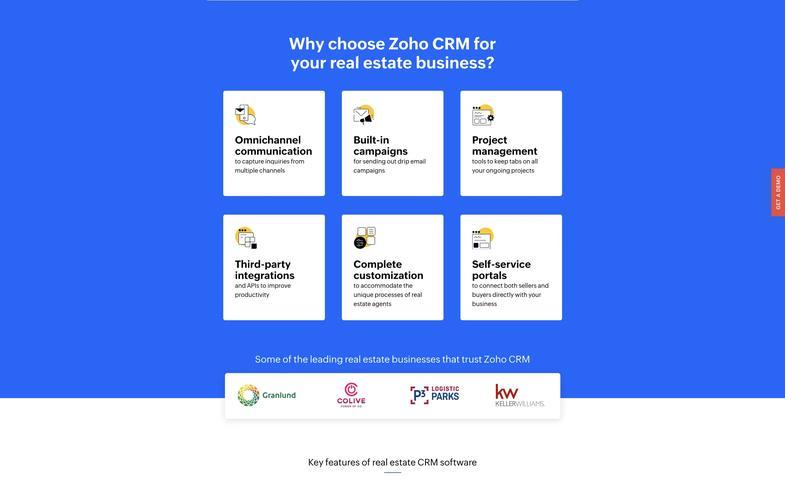 Task type: vqa. For each thing, say whether or not it's contained in the screenshot.
leftmost of
yes



Task type: describe. For each thing, give the bounding box(es) containing it.
tabs
[[510, 158, 522, 165]]

businesses
[[392, 354, 441, 365]]

drip
[[398, 158, 410, 165]]

get a demo link
[[772, 169, 786, 216]]

accommodate
[[361, 282, 402, 290]]

with
[[515, 292, 528, 299]]

1 horizontal spatial of
[[362, 458, 371, 468]]

portals
[[472, 270, 507, 282]]

choose
[[328, 34, 386, 53]]

service
[[495, 259, 531, 271]]

that
[[443, 354, 460, 365]]

inquiries
[[265, 158, 290, 165]]

communication
[[235, 146, 312, 157]]

self-
[[472, 259, 495, 271]]

your inside project management tools to keep tabs on all your ongoing projects
[[472, 167, 485, 174]]

keep
[[495, 158, 509, 165]]

project management tools to keep tabs on all your ongoing projects
[[472, 134, 538, 174]]

productivity
[[235, 292, 270, 299]]

1 vertical spatial zoho
[[484, 354, 507, 365]]

built-in campaigns for sending out drip email campaigns
[[354, 134, 426, 174]]

apis
[[247, 282, 259, 290]]

1 campaigns from the top
[[354, 146, 408, 157]]

project
[[472, 134, 508, 146]]

why
[[289, 34, 325, 53]]

why choose zoho crm for your real estate business?
[[289, 34, 497, 72]]

out
[[387, 158, 397, 165]]

complete
[[354, 259, 402, 271]]

capture
[[242, 158, 264, 165]]

self-service portals to connect both sellers and buyers directly with your business
[[472, 259, 549, 308]]

unique
[[354, 292, 374, 299]]

email
[[411, 158, 426, 165]]

real inside complete customization to accommodate the unique processes of real estate agents
[[412, 292, 422, 299]]

key features of real estate crm software
[[308, 458, 477, 468]]

some
[[255, 354, 281, 365]]

for inside why choose zoho crm for your real estate business?
[[474, 34, 497, 53]]

agents
[[372, 301, 392, 308]]

and inside self-service portals to connect both sellers and buyers directly with your business
[[538, 282, 549, 290]]

omnichannel
[[235, 134, 301, 146]]

to inside project management tools to keep tabs on all your ongoing projects
[[488, 158, 494, 165]]

a
[[776, 194, 782, 197]]

omnichannel communication to capture inquiries from multiple channels
[[235, 134, 312, 174]]

multiple
[[235, 167, 258, 174]]

leading
[[310, 354, 343, 365]]

get
[[776, 199, 782, 210]]

to inside omnichannel communication to capture inquiries from multiple channels
[[235, 158, 241, 165]]

all
[[532, 158, 538, 165]]

key
[[308, 458, 324, 468]]

business
[[472, 301, 497, 308]]

get a demo
[[776, 175, 782, 210]]

your inside self-service portals to connect both sellers and buyers directly with your business
[[529, 292, 542, 299]]

business?
[[416, 53, 495, 72]]

estate inside why choose zoho crm for your real estate business?
[[363, 53, 412, 72]]

customization
[[354, 270, 424, 282]]

real inside why choose zoho crm for your real estate business?
[[330, 53, 360, 72]]

on
[[523, 158, 531, 165]]



Task type: locate. For each thing, give the bounding box(es) containing it.
third-
[[235, 259, 265, 271]]

1 vertical spatial the
[[294, 354, 308, 365]]

for
[[474, 34, 497, 53], [354, 158, 362, 165]]

processes
[[375, 292, 404, 299]]

0 vertical spatial crm
[[433, 34, 470, 53]]

to up buyers
[[472, 282, 478, 290]]

0 horizontal spatial zoho
[[389, 34, 429, 53]]

zoho
[[389, 34, 429, 53], [484, 354, 507, 365]]

demo
[[776, 175, 782, 192]]

0 vertical spatial of
[[405, 292, 411, 299]]

0 vertical spatial zoho
[[389, 34, 429, 53]]

2 and from the left
[[538, 282, 549, 290]]

2 vertical spatial your
[[529, 292, 542, 299]]

1 vertical spatial your
[[472, 167, 485, 174]]

to inside complete customization to accommodate the unique processes of real estate agents
[[354, 282, 360, 290]]

both
[[504, 282, 518, 290]]

2 horizontal spatial of
[[405, 292, 411, 299]]

buyers
[[472, 292, 492, 299]]

channels
[[260, 167, 285, 174]]

sending
[[363, 158, 386, 165]]

to
[[235, 158, 241, 165], [488, 158, 494, 165], [261, 282, 266, 290], [354, 282, 360, 290], [472, 282, 478, 290]]

features
[[326, 458, 360, 468]]

2 campaigns from the top
[[354, 167, 385, 174]]

1 vertical spatial for
[[354, 158, 362, 165]]

1 horizontal spatial your
[[472, 167, 485, 174]]

software
[[440, 458, 477, 468]]

your
[[291, 53, 327, 72], [472, 167, 485, 174], [529, 292, 542, 299]]

1 horizontal spatial for
[[474, 34, 497, 53]]

crm inside why choose zoho crm for your real estate business?
[[433, 34, 470, 53]]

1 horizontal spatial zoho
[[484, 354, 507, 365]]

of right some
[[283, 354, 292, 365]]

1 vertical spatial crm
[[509, 354, 530, 365]]

from
[[291, 158, 305, 165]]

management
[[472, 146, 538, 157]]

0 horizontal spatial for
[[354, 158, 362, 165]]

real
[[330, 53, 360, 72], [412, 292, 422, 299], [345, 354, 361, 365], [373, 458, 388, 468]]

some of the leading real estate businesses that trust zoho crm
[[255, 354, 530, 365]]

campaigns down sending
[[354, 167, 385, 174]]

2 vertical spatial of
[[362, 458, 371, 468]]

1 and from the left
[[235, 282, 246, 290]]

trust
[[462, 354, 482, 365]]

improve
[[268, 282, 291, 290]]

0 vertical spatial the
[[404, 282, 413, 290]]

complete customization to accommodate the unique processes of real estate agents
[[354, 259, 424, 308]]

estate
[[363, 53, 412, 72], [354, 301, 371, 308], [363, 354, 390, 365], [390, 458, 416, 468]]

to up multiple
[[235, 158, 241, 165]]

the down the customization
[[404, 282, 413, 290]]

of right processes
[[405, 292, 411, 299]]

in
[[380, 134, 390, 146]]

2 horizontal spatial your
[[529, 292, 542, 299]]

0 vertical spatial campaigns
[[354, 146, 408, 157]]

the inside complete customization to accommodate the unique processes of real estate agents
[[404, 282, 413, 290]]

ongoing
[[486, 167, 510, 174]]

to inside third-party integrations and apis to improve productivity
[[261, 282, 266, 290]]

zoho inside why choose zoho crm for your real estate business?
[[389, 34, 429, 53]]

and left apis
[[235, 282, 246, 290]]

and inside third-party integrations and apis to improve productivity
[[235, 282, 246, 290]]

campaigns
[[354, 146, 408, 157], [354, 167, 385, 174]]

0 horizontal spatial and
[[235, 282, 246, 290]]

projects
[[512, 167, 535, 174]]

to up unique
[[354, 282, 360, 290]]

your inside why choose zoho crm for your real estate business?
[[291, 53, 327, 72]]

0 vertical spatial for
[[474, 34, 497, 53]]

0 vertical spatial your
[[291, 53, 327, 72]]

integrations
[[235, 270, 295, 282]]

to right apis
[[261, 282, 266, 290]]

0 horizontal spatial the
[[294, 354, 308, 365]]

1 vertical spatial campaigns
[[354, 167, 385, 174]]

sellers
[[519, 282, 537, 290]]

built-
[[354, 134, 380, 146]]

campaigns up sending
[[354, 146, 408, 157]]

and
[[235, 282, 246, 290], [538, 282, 549, 290]]

connect
[[480, 282, 503, 290]]

tools
[[472, 158, 486, 165]]

for inside built-in campaigns for sending out drip email campaigns
[[354, 158, 362, 165]]

estate inside complete customization to accommodate the unique processes of real estate agents
[[354, 301, 371, 308]]

1 vertical spatial of
[[283, 354, 292, 365]]

1 horizontal spatial the
[[404, 282, 413, 290]]

party
[[265, 259, 291, 271]]

of
[[405, 292, 411, 299], [283, 354, 292, 365], [362, 458, 371, 468]]

2 vertical spatial crm
[[418, 458, 438, 468]]

the
[[404, 282, 413, 290], [294, 354, 308, 365]]

third-party integrations and apis to improve productivity
[[235, 259, 295, 299]]

of inside complete customization to accommodate the unique processes of real estate agents
[[405, 292, 411, 299]]

0 horizontal spatial your
[[291, 53, 327, 72]]

crm
[[433, 34, 470, 53], [509, 354, 530, 365], [418, 458, 438, 468]]

0 horizontal spatial of
[[283, 354, 292, 365]]

1 horizontal spatial and
[[538, 282, 549, 290]]

of right features
[[362, 458, 371, 468]]

and right sellers
[[538, 282, 549, 290]]

directly
[[493, 292, 514, 299]]

to left the keep
[[488, 158, 494, 165]]

to inside self-service portals to connect both sellers and buyers directly with your business
[[472, 282, 478, 290]]

the left leading at left
[[294, 354, 308, 365]]



